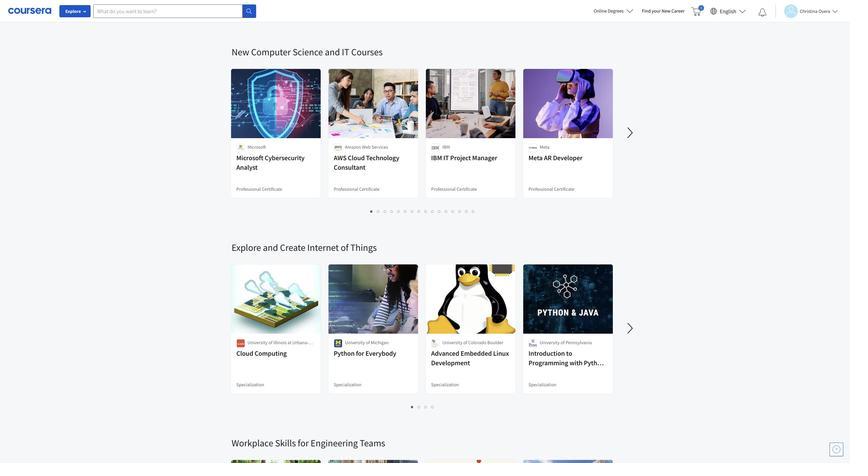 Task type: vqa. For each thing, say whether or not it's contained in the screenshot.


Task type: locate. For each thing, give the bounding box(es) containing it.
13 button
[[450, 207, 457, 215]]

1 horizontal spatial explore
[[232, 241, 261, 254]]

university up introduction
[[540, 340, 560, 346]]

ibm right 'ibm' image
[[443, 144, 450, 150]]

microsoft right microsoft image
[[248, 144, 266, 150]]

4 professional from the left
[[529, 186, 553, 192]]

0 horizontal spatial new
[[232, 46, 249, 58]]

9 button
[[423, 207, 430, 215]]

1 horizontal spatial 1 button
[[409, 403, 416, 411]]

christina overa button
[[776, 4, 838, 18]]

of left things at the bottom
[[341, 241, 349, 254]]

meta down meta image
[[529, 153, 543, 162]]

4 certificate from the left
[[554, 186, 575, 192]]

professional certificate down analyst
[[236, 186, 282, 192]]

0 horizontal spatial ibm
[[431, 153, 442, 162]]

1 for courses
[[370, 208, 373, 215]]

workplace skills for engineering teams carousel element
[[228, 417, 851, 463]]

meta for meta ar developer
[[529, 153, 543, 162]]

it left project
[[444, 153, 449, 162]]

microsoft for microsoft cybersecurity analyst
[[236, 153, 264, 162]]

10 button
[[430, 207, 437, 215]]

explore and create internet of things carousel element
[[228, 221, 851, 417]]

ibm it project manager
[[431, 153, 498, 162]]

0 vertical spatial microsoft
[[248, 144, 266, 150]]

2 specialization from the left
[[334, 382, 362, 388]]

2 for things
[[418, 404, 421, 410]]

1 specialization from the left
[[236, 382, 264, 388]]

university for introduction
[[540, 340, 560, 346]]

for
[[356, 349, 364, 358], [298, 437, 309, 449]]

teams
[[360, 437, 385, 449]]

university of michigan
[[345, 340, 389, 346]]

meta
[[540, 144, 550, 150], [529, 153, 543, 162]]

1 vertical spatial cloud
[[236, 349, 253, 358]]

1 vertical spatial microsoft
[[236, 153, 264, 162]]

1 horizontal spatial 4 button
[[430, 403, 436, 411]]

4 university from the left
[[540, 340, 560, 346]]

create
[[280, 241, 306, 254]]

embedded
[[461, 349, 492, 358]]

university for python
[[345, 340, 365, 346]]

0 horizontal spatial 2 button
[[375, 207, 382, 215]]

1 vertical spatial 4
[[432, 404, 434, 410]]

1 vertical spatial meta
[[529, 153, 543, 162]]

meta up ar
[[540, 144, 550, 150]]

1 certificate from the left
[[262, 186, 282, 192]]

16 button
[[470, 207, 478, 215]]

2 button for new computer science and it courses
[[375, 207, 382, 215]]

cybersecurity
[[265, 153, 305, 162]]

list inside new computer science and it courses carousel element
[[232, 207, 614, 215]]

of left pennsylvania
[[561, 340, 565, 346]]

3 university from the left
[[443, 340, 463, 346]]

microsoft cybersecurity analyst
[[236, 153, 305, 171]]

0 vertical spatial ibm
[[443, 144, 450, 150]]

shopping cart: 1 item image
[[692, 5, 705, 16]]

university up champaign
[[248, 340, 268, 346]]

of inside university of illinois at urbana- champaign
[[269, 340, 273, 346]]

python right with
[[584, 359, 605, 367]]

2 vertical spatial and
[[529, 368, 540, 377]]

4 for explore and create internet of things
[[432, 404, 434, 410]]

university of michigan image
[[334, 339, 342, 348]]

cloud down amazon
[[348, 153, 365, 162]]

None search field
[[93, 4, 256, 18]]

engineering
[[311, 437, 358, 449]]

champaign
[[248, 346, 270, 352]]

of left colorado
[[464, 340, 468, 346]]

3 for courses
[[384, 208, 387, 215]]

it left courses
[[342, 46, 350, 58]]

university of illinois at urbana- champaign
[[248, 340, 309, 352]]

1 vertical spatial ibm
[[431, 153, 442, 162]]

0 horizontal spatial 2
[[377, 208, 380, 215]]

professional down analyst
[[236, 186, 261, 192]]

4 inside new computer science and it courses carousel element
[[391, 208, 394, 215]]

13
[[452, 208, 457, 215]]

2 certificate from the left
[[359, 186, 380, 192]]

university of colorado boulder image
[[431, 339, 440, 348]]

4 button for new computer science and it courses
[[389, 207, 396, 215]]

certificate down aws cloud technology consultant
[[359, 186, 380, 192]]

new computer science and it courses carousel element
[[228, 25, 851, 221]]

2 horizontal spatial and
[[529, 368, 540, 377]]

2 professional from the left
[[334, 186, 358, 192]]

0 horizontal spatial 3
[[384, 208, 387, 215]]

1 vertical spatial list
[[232, 207, 614, 215]]

next slide image
[[622, 125, 639, 141]]

professional certificate down consultant
[[334, 186, 380, 192]]

1 vertical spatial 3
[[425, 404, 427, 410]]

help center image
[[833, 445, 841, 454]]

for down university of michigan
[[356, 349, 364, 358]]

2 for courses
[[377, 208, 380, 215]]

professional up 11
[[431, 186, 456, 192]]

consultant
[[334, 163, 366, 171]]

for right the skills
[[298, 437, 309, 449]]

1 horizontal spatial 4
[[432, 404, 434, 410]]

1 horizontal spatial and
[[325, 46, 340, 58]]

at
[[288, 340, 292, 346]]

1 horizontal spatial it
[[444, 153, 449, 162]]

science
[[293, 46, 323, 58]]

0 vertical spatial new
[[662, 8, 671, 14]]

4 specialization from the left
[[529, 382, 557, 388]]

new left computer
[[232, 46, 249, 58]]

explore inside popup button
[[65, 8, 81, 14]]

university inside university of illinois at urbana- champaign
[[248, 340, 268, 346]]

with
[[570, 359, 583, 367]]

explore for explore and create internet of things
[[232, 241, 261, 254]]

professional certificate up 13
[[431, 186, 477, 192]]

0 vertical spatial python
[[334, 349, 355, 358]]

development
[[431, 359, 470, 367]]

certificate down microsoft cybersecurity analyst
[[262, 186, 282, 192]]

amazon web services
[[345, 144, 388, 150]]

0 horizontal spatial it
[[342, 46, 350, 58]]

explore
[[65, 8, 81, 14], [232, 241, 261, 254]]

1 vertical spatial 2
[[418, 404, 421, 410]]

1 horizontal spatial for
[[356, 349, 364, 358]]

university up python for everybody
[[345, 340, 365, 346]]

3 professional from the left
[[431, 186, 456, 192]]

professional certificate
[[236, 186, 282, 192], [334, 186, 380, 192], [431, 186, 477, 192], [529, 186, 575, 192]]

2 university from the left
[[345, 340, 365, 346]]

1 horizontal spatial 1
[[411, 404, 414, 410]]

0 vertical spatial and
[[325, 46, 340, 58]]

4 professional certificate from the left
[[529, 186, 575, 192]]

0 vertical spatial 3
[[384, 208, 387, 215]]

2 list from the top
[[232, 207, 614, 215]]

3 professional certificate from the left
[[431, 186, 477, 192]]

it
[[342, 46, 350, 58], [444, 153, 449, 162]]

0 horizontal spatial python
[[334, 349, 355, 358]]

0 horizontal spatial cloud
[[236, 349, 253, 358]]

0 vertical spatial 2
[[377, 208, 380, 215]]

linux
[[493, 349, 509, 358]]

new
[[662, 8, 671, 14], [232, 46, 249, 58]]

microsoft up analyst
[[236, 153, 264, 162]]

microsoft
[[248, 144, 266, 150], [236, 153, 264, 162]]

find your new career
[[642, 8, 685, 14]]

professional certificate down ar
[[529, 186, 575, 192]]

0 vertical spatial cloud
[[348, 153, 365, 162]]

4 button for explore and create internet of things
[[430, 403, 436, 411]]

cloud down university of illinois at urbana-champaign icon
[[236, 349, 253, 358]]

of left illinois
[[269, 340, 273, 346]]

specialization for advanced embedded linux development
[[431, 382, 459, 388]]

professional
[[236, 186, 261, 192], [334, 186, 358, 192], [431, 186, 456, 192], [529, 186, 553, 192]]

java
[[541, 368, 555, 377]]

professional for ibm it project manager
[[431, 186, 456, 192]]

0 vertical spatial meta
[[540, 144, 550, 150]]

14
[[459, 208, 464, 215]]

1 horizontal spatial python
[[584, 359, 605, 367]]

3 inside the explore and create internet of things carousel element
[[425, 404, 427, 410]]

python
[[334, 349, 355, 358], [584, 359, 605, 367]]

0 vertical spatial 4
[[391, 208, 394, 215]]

0 vertical spatial 4 button
[[389, 207, 396, 215]]

0 horizontal spatial for
[[298, 437, 309, 449]]

michigan
[[371, 340, 389, 346]]

professional down ar
[[529, 186, 553, 192]]

1 horizontal spatial 3
[[425, 404, 427, 410]]

cloud
[[348, 153, 365, 162], [236, 349, 253, 358]]

colorado
[[468, 340, 487, 346]]

university of pennsylvania
[[540, 340, 592, 346]]

1 horizontal spatial cloud
[[348, 153, 365, 162]]

0 horizontal spatial explore
[[65, 8, 81, 14]]

1 inside the explore and create internet of things carousel element
[[411, 404, 414, 410]]

0 vertical spatial 3 button
[[382, 207, 389, 215]]

ar
[[544, 153, 552, 162]]

3 specialization from the left
[[431, 382, 459, 388]]

3 certificate from the left
[[457, 186, 477, 192]]

2 inside new computer science and it courses carousel element
[[377, 208, 380, 215]]

and right science
[[325, 46, 340, 58]]

3
[[384, 208, 387, 215], [425, 404, 427, 410]]

explore for explore
[[65, 8, 81, 14]]

skills
[[275, 437, 296, 449]]

1 vertical spatial 1
[[411, 404, 414, 410]]

your
[[652, 8, 661, 14]]

1 button inside the explore and create internet of things carousel element
[[409, 403, 416, 411]]

manager
[[473, 153, 498, 162]]

1 horizontal spatial 2
[[418, 404, 421, 410]]

0 vertical spatial 1 button
[[368, 207, 375, 215]]

of for introduction to programming with python and java
[[561, 340, 565, 346]]

1 vertical spatial python
[[584, 359, 605, 367]]

certificate down developer
[[554, 186, 575, 192]]

developer
[[553, 153, 583, 162]]

3 list from the top
[[232, 403, 614, 411]]

0 horizontal spatial 4 button
[[389, 207, 396, 215]]

9
[[425, 208, 427, 215]]

of for advanced embedded linux development
[[464, 340, 468, 346]]

1 button for explore and create internet of things
[[409, 403, 416, 411]]

services
[[372, 144, 388, 150]]

professional certificate for analyst
[[236, 186, 282, 192]]

hypothesis-driven development course by university of virginia, image
[[426, 460, 516, 463]]

of up python for everybody
[[366, 340, 370, 346]]

microsoft inside microsoft cybersecurity analyst
[[236, 153, 264, 162]]

1 horizontal spatial new
[[662, 8, 671, 14]]

2 inside the explore and create internet of things carousel element
[[418, 404, 421, 410]]

1 vertical spatial explore
[[232, 241, 261, 254]]

3 inside new computer science and it courses carousel element
[[384, 208, 387, 215]]

1 vertical spatial 4 button
[[430, 403, 436, 411]]

specialization
[[236, 382, 264, 388], [334, 382, 362, 388], [431, 382, 459, 388], [529, 382, 557, 388]]

university for cloud
[[248, 340, 268, 346]]

0 vertical spatial list
[[232, 12, 614, 19]]

certificate for developer
[[554, 186, 575, 192]]

1 horizontal spatial 2 button
[[416, 403, 423, 411]]

professional certificate for project
[[431, 186, 477, 192]]

0 horizontal spatial and
[[263, 241, 278, 254]]

1 vertical spatial 2 button
[[416, 403, 423, 411]]

professional down consultant
[[334, 186, 358, 192]]

ibm for ibm it project manager
[[431, 153, 442, 162]]

advanced embedded linux development
[[431, 349, 509, 367]]

3 button
[[382, 207, 389, 215], [423, 403, 430, 411]]

0 vertical spatial 1
[[370, 208, 373, 215]]

microsoft for microsoft
[[248, 144, 266, 150]]

0 horizontal spatial 1 button
[[368, 207, 375, 215]]

1 university from the left
[[248, 340, 268, 346]]

12 button
[[443, 207, 451, 215]]

university of pennsylvania image
[[529, 339, 537, 348]]

microsoft image
[[236, 144, 245, 152]]

1 professional from the left
[[236, 186, 261, 192]]

1 horizontal spatial ibm
[[443, 144, 450, 150]]

6 button
[[402, 207, 409, 215]]

professional certificate for technology
[[334, 186, 380, 192]]

4 inside the explore and create internet of things carousel element
[[432, 404, 434, 410]]

and
[[325, 46, 340, 58], [263, 241, 278, 254], [529, 368, 540, 377]]

list
[[232, 12, 614, 19], [232, 207, 614, 215], [232, 403, 614, 411]]

python down university of michigan icon
[[334, 349, 355, 358]]

0 horizontal spatial 3 button
[[382, 207, 389, 215]]

1 professional certificate from the left
[[236, 186, 282, 192]]

university up advanced
[[443, 340, 463, 346]]

4 for new computer science and it courses
[[391, 208, 394, 215]]

and left java
[[529, 368, 540, 377]]

of
[[341, 241, 349, 254], [269, 340, 273, 346], [366, 340, 370, 346], [464, 340, 468, 346], [561, 340, 565, 346]]

explore button
[[59, 5, 91, 17]]

0 vertical spatial 2 button
[[375, 207, 382, 215]]

and left create
[[263, 241, 278, 254]]

0 horizontal spatial 4
[[391, 208, 394, 215]]

ibm down 'ibm' image
[[431, 153, 442, 162]]

analyst
[[236, 163, 258, 171]]

1 vertical spatial 3 button
[[423, 403, 430, 411]]

2 professional certificate from the left
[[334, 186, 380, 192]]

1 button
[[368, 207, 375, 215], [409, 403, 416, 411]]

11 button
[[436, 207, 444, 215]]

7
[[411, 208, 414, 215]]

certificate
[[262, 186, 282, 192], [359, 186, 380, 192], [457, 186, 477, 192], [554, 186, 575, 192]]

2 button
[[375, 207, 382, 215], [416, 403, 423, 411]]

0 horizontal spatial 1
[[370, 208, 373, 215]]

0 vertical spatial explore
[[65, 8, 81, 14]]

2 vertical spatial list
[[232, 403, 614, 411]]

1 vertical spatial it
[[444, 153, 449, 162]]

and inside introduction to programming with python and java
[[529, 368, 540, 377]]

1 inside new computer science and it courses carousel element
[[370, 208, 373, 215]]

1 vertical spatial 1 button
[[409, 403, 416, 411]]

0 vertical spatial for
[[356, 349, 364, 358]]

1 horizontal spatial 3 button
[[423, 403, 430, 411]]

list for courses
[[232, 207, 614, 215]]

christina overa
[[800, 8, 831, 14]]

list inside the explore and create internet of things carousel element
[[232, 403, 614, 411]]

english button
[[708, 0, 749, 22]]

project
[[451, 153, 471, 162]]

technology
[[366, 153, 400, 162]]

new right your
[[662, 8, 671, 14]]

certificate up 15 button
[[457, 186, 477, 192]]

cloud inside the explore and create internet of things carousel element
[[236, 349, 253, 358]]



Task type: describe. For each thing, give the bounding box(es) containing it.
to
[[567, 349, 573, 358]]

meta for meta
[[540, 144, 550, 150]]

specialization for cloud computing
[[236, 382, 264, 388]]

11
[[438, 208, 444, 215]]

3 for things
[[425, 404, 427, 410]]

specialization for python for everybody
[[334, 382, 362, 388]]

everybody
[[366, 349, 397, 358]]

meta ar developer
[[529, 153, 583, 162]]

list for things
[[232, 403, 614, 411]]

1 vertical spatial new
[[232, 46, 249, 58]]

aws
[[334, 153, 347, 162]]

aws cloud technology consultant
[[334, 153, 400, 171]]

show notifications image
[[759, 8, 767, 17]]

online degrees
[[594, 8, 624, 14]]

15 button
[[463, 207, 471, 215]]

internet
[[307, 241, 339, 254]]

professional for aws cloud technology consultant
[[334, 186, 358, 192]]

3 button for new computer science and it courses
[[382, 207, 389, 215]]

14 button
[[457, 207, 464, 215]]

amazon web services image
[[334, 144, 342, 152]]

of for python for everybody
[[366, 340, 370, 346]]

5
[[398, 208, 400, 215]]

10 11 12 13 14 15 16
[[432, 208, 478, 215]]

introduction to programming with python and java
[[529, 349, 605, 377]]

online degrees button
[[589, 3, 639, 18]]

workplace skills for engineering teams
[[232, 437, 385, 449]]

3 button for explore and create internet of things
[[423, 403, 430, 411]]

What do you want to learn? text field
[[93, 4, 243, 18]]

6
[[404, 208, 407, 215]]

professional for meta ar developer
[[529, 186, 553, 192]]

amazon
[[345, 144, 361, 150]]

university of illinois at urbana-champaign image
[[236, 339, 245, 348]]

introduction to software product management course by university of alberta, image
[[523, 460, 613, 463]]

find
[[642, 8, 651, 14]]

illinois
[[274, 340, 287, 346]]

for inside the explore and create internet of things carousel element
[[356, 349, 364, 358]]

certificate for project
[[457, 186, 477, 192]]

new computer science and it courses
[[232, 46, 383, 58]]

ibm for ibm
[[443, 144, 450, 150]]

online
[[594, 8, 607, 14]]

find your new career link
[[639, 7, 688, 15]]

1 for things
[[411, 404, 414, 410]]

7 button
[[409, 207, 416, 215]]

web
[[362, 144, 371, 150]]

ibm image
[[431, 144, 440, 152]]

overa
[[819, 8, 831, 14]]

meta image
[[529, 144, 537, 152]]

university of colorado boulder
[[443, 340, 503, 346]]

things
[[351, 241, 377, 254]]

programming
[[529, 359, 569, 367]]

urbana-
[[293, 340, 309, 346]]

16
[[472, 208, 478, 215]]

1 vertical spatial for
[[298, 437, 309, 449]]

professional certificate for developer
[[529, 186, 575, 192]]

boulder
[[488, 340, 503, 346]]

and inside new computer science and it courses carousel element
[[325, 46, 340, 58]]

computer
[[251, 46, 291, 58]]

christina
[[800, 8, 818, 14]]

coding interview preparation course by meta, image
[[231, 460, 321, 463]]

agile project management course by google, image
[[329, 460, 418, 463]]

computing
[[255, 349, 287, 358]]

8 button
[[416, 207, 423, 215]]

courses
[[351, 46, 383, 58]]

of for cloud computing
[[269, 340, 273, 346]]

pennsylvania
[[566, 340, 592, 346]]

10
[[432, 208, 437, 215]]

cloud computing
[[236, 349, 287, 358]]

explore and create internet of things
[[232, 241, 377, 254]]

12
[[445, 208, 451, 215]]

python inside introduction to programming with python and java
[[584, 359, 605, 367]]

certificate for analyst
[[262, 186, 282, 192]]

1 button for new computer science and it courses
[[368, 207, 375, 215]]

workplace
[[232, 437, 273, 449]]

certificate for technology
[[359, 186, 380, 192]]

university for advanced
[[443, 340, 463, 346]]

professional for microsoft cybersecurity analyst
[[236, 186, 261, 192]]

introduction
[[529, 349, 565, 358]]

next slide image
[[622, 320, 639, 336]]

15
[[466, 208, 471, 215]]

2 button for explore and create internet of things
[[416, 403, 423, 411]]

english
[[720, 8, 737, 14]]

8
[[418, 208, 421, 215]]

specialization for introduction to programming with python and java
[[529, 382, 557, 388]]

career
[[672, 8, 685, 14]]

0 vertical spatial it
[[342, 46, 350, 58]]

coursera image
[[8, 6, 51, 16]]

1 vertical spatial and
[[263, 241, 278, 254]]

1 list from the top
[[232, 12, 614, 19]]

python for everybody
[[334, 349, 397, 358]]

cloud inside aws cloud technology consultant
[[348, 153, 365, 162]]

5 button
[[396, 207, 402, 215]]

advanced
[[431, 349, 460, 358]]

degrees
[[608, 8, 624, 14]]



